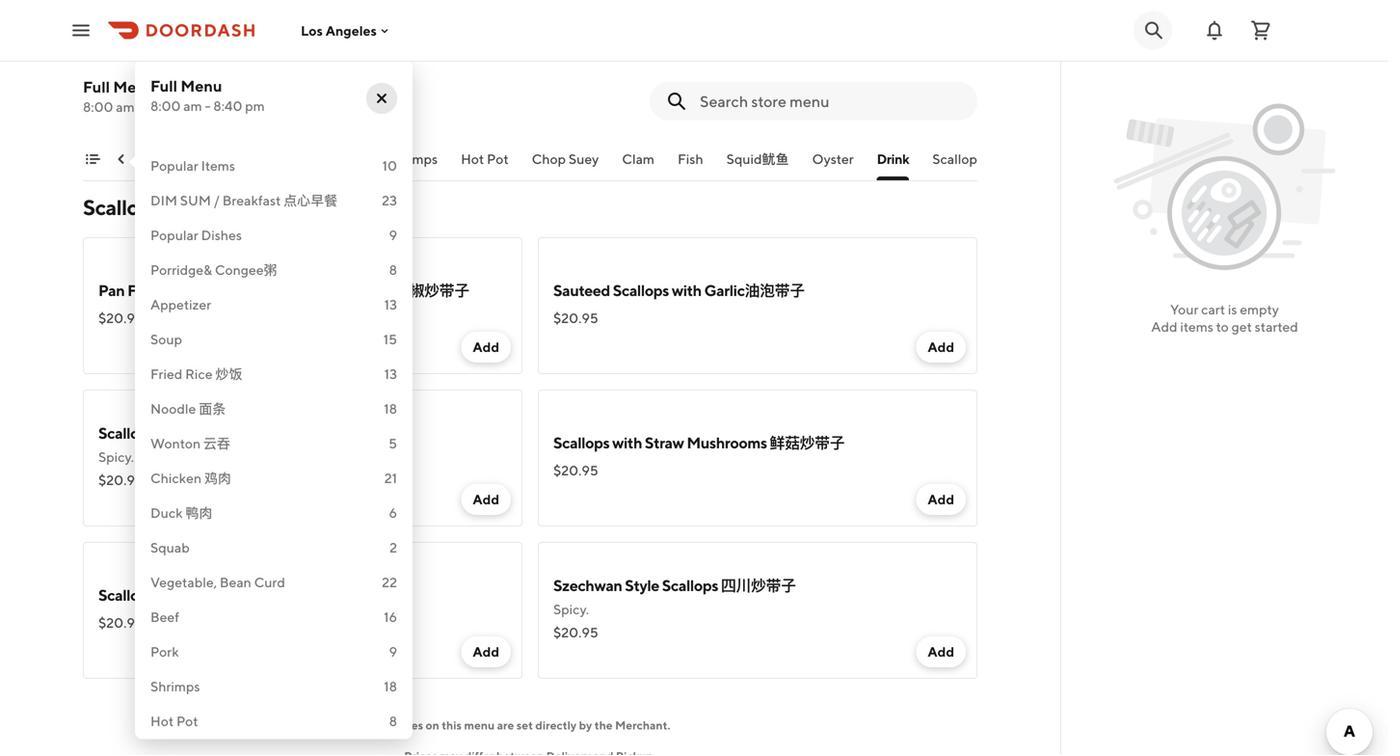 Task type: describe. For each thing, give the bounding box(es) containing it.
chop suey button
[[532, 149, 599, 180]]

点心早餐
[[284, 192, 338, 208]]

vegetable, bean curd button
[[126, 149, 261, 180]]

notification bell image
[[1204, 19, 1227, 42]]

porridge& congee粥
[[150, 262, 277, 278]]

scallops inside szechwan style scallops 四川炒带子 spicy. $20.95 add
[[662, 576, 719, 595]]

scroll menu navigation left image
[[114, 151, 129, 167]]

鸭肉
[[185, 505, 212, 521]]

this
[[442, 718, 462, 732]]

to
[[1217, 319, 1229, 335]]

16
[[384, 609, 397, 625]]

1 vertical spatial curd
[[254, 574, 285, 590]]

are
[[497, 718, 514, 732]]

hot pot button
[[461, 149, 509, 180]]

clam button
[[622, 149, 655, 180]]

1 horizontal spatial 8:40
[[213, 98, 242, 114]]

beef
[[150, 609, 179, 625]]

dishes
[[201, 227, 242, 243]]

8 for porridge& congee粥
[[389, 262, 397, 278]]

scallops inside scallops with black bean chili sauce spicy. $20.95 add
[[98, 424, 155, 442]]

spicy. inside szechwan style scallops 四川炒带子 spicy. $20.95 add
[[554, 601, 589, 617]]

with for straw
[[612, 433, 642, 452]]

sauteed scallops with garlic油泡带子
[[554, 281, 805, 299]]

云吞
[[203, 435, 230, 451]]

21
[[384, 470, 397, 486]]

scallop button
[[933, 149, 978, 180]]

sauce inside scallops with black bean chili sauce spicy. $20.95 add
[[302, 424, 344, 442]]

0 horizontal spatial am
[[116, 99, 135, 115]]

wonton 云吞
[[150, 435, 230, 451]]

1 horizontal spatial full
[[150, 77, 178, 95]]

鸡肉
[[204, 470, 231, 486]]

$20.95 for pan fried scallops with black pepper sauce 黑椒炒带子
[[98, 310, 143, 326]]

0 vertical spatial scallop
[[933, 151, 978, 167]]

5
[[389, 435, 397, 451]]

duck
[[150, 505, 183, 521]]

pepper
[[298, 281, 348, 299]]

22
[[382, 574, 397, 590]]

hot inside button
[[461, 151, 484, 167]]

0 horizontal spatial pm
[[178, 99, 197, 115]]

is
[[1228, 301, 1238, 317]]

prices
[[390, 718, 423, 732]]

pan
[[98, 281, 125, 299]]

1 horizontal spatial menu
[[181, 77, 222, 95]]

bean inside button
[[196, 151, 228, 167]]

bean inside scallops with black bean chili sauce spicy. $20.95 add
[[230, 424, 265, 442]]

on
[[426, 718, 439, 732]]

szechwan
[[554, 576, 622, 595]]

popular items
[[150, 158, 235, 174]]

scallops with vegetables
[[98, 586, 267, 604]]

drink
[[877, 151, 910, 167]]

popular dishes
[[150, 227, 242, 243]]

oyster
[[813, 151, 854, 167]]

merchant
[[615, 718, 668, 732]]

suey
[[569, 151, 599, 167]]

squid鱿鱼
[[727, 151, 789, 167]]

straw
[[645, 433, 684, 452]]

pan fried scallops with black pepper sauce 黑椒炒带子
[[98, 281, 469, 299]]

spicy. inside scallops with black bean chili sauce spicy. $20.95 add
[[98, 449, 134, 465]]

0 horizontal spatial pot
[[176, 713, 198, 729]]

$3.00
[[98, 75, 136, 91]]

add inside scallops with black bean chili sauce spicy. $20.95 add
[[473, 491, 500, 507]]

squab
[[150, 540, 190, 555]]

scallops left straw
[[554, 433, 610, 452]]

duck 鸭肉
[[150, 505, 212, 521]]

los angeles button
[[301, 22, 392, 38]]

pepsi
[[98, 46, 135, 64]]

with for black
[[157, 424, 187, 442]]

popular for popular items
[[150, 158, 198, 174]]

get
[[1232, 319, 1253, 335]]

1 horizontal spatial pm
[[245, 98, 265, 114]]

menu
[[464, 718, 495, 732]]

0 vertical spatial fried
[[127, 281, 163, 299]]

items
[[201, 158, 235, 174]]

0 horizontal spatial menu
[[113, 78, 155, 96]]

黑椒炒带子
[[394, 281, 469, 299]]

chop suey
[[532, 151, 599, 167]]

鲜菇炒带子
[[770, 433, 845, 452]]

los angeles
[[301, 22, 377, 38]]

0 vertical spatial black
[[257, 281, 295, 299]]

angeles
[[326, 22, 377, 38]]

mushrooms
[[687, 433, 767, 452]]

1 vertical spatial fried
[[150, 366, 183, 382]]

prices on this menu are set directly by the merchant .
[[390, 718, 671, 732]]

empty
[[1240, 301, 1280, 317]]

scallops with straw mushrooms 鲜菇炒带子
[[554, 433, 845, 452]]

0 vertical spatial vegetable, bean curd
[[126, 151, 261, 167]]

$20.95 for scallops with vegetables
[[98, 615, 143, 631]]

四川炒带子
[[721, 576, 796, 595]]

scallops down porridge&
[[166, 281, 222, 299]]

0 vertical spatial sauce
[[350, 281, 392, 299]]

cart
[[1202, 301, 1226, 317]]

0 items, open order cart image
[[1250, 19, 1273, 42]]

1 horizontal spatial am
[[184, 98, 202, 114]]

breakfast
[[223, 192, 281, 208]]

2
[[390, 540, 397, 555]]

chicken
[[150, 470, 202, 486]]

fried rice 炒饭
[[150, 366, 242, 382]]

.
[[668, 718, 671, 732]]



Task type: vqa. For each thing, say whether or not it's contained in the screenshot.
the left "Spicy."
yes



Task type: locate. For each thing, give the bounding box(es) containing it.
fried
[[127, 281, 163, 299], [150, 366, 183, 382]]

dim
[[150, 192, 177, 208]]

hot pot down pork
[[150, 713, 198, 729]]

started
[[1255, 319, 1299, 335]]

full menu 8:00 am - 8:40 pm down pepsi
[[83, 78, 197, 115]]

0 vertical spatial popular
[[150, 158, 198, 174]]

scallops right style
[[662, 576, 719, 595]]

8:40 up the vegetable, bean curd button
[[146, 99, 175, 115]]

$20.95 inside szechwan style scallops 四川炒带子 spicy. $20.95 add
[[554, 624, 599, 640]]

1 horizontal spatial shrimps
[[388, 151, 438, 167]]

scallop right drink
[[933, 151, 978, 167]]

items
[[1181, 319, 1214, 335]]

shrimps down pork
[[150, 678, 200, 694]]

close menu navigation image
[[374, 91, 390, 106]]

Item Search search field
[[700, 91, 962, 112]]

popular up porridge&
[[150, 227, 198, 243]]

clam
[[622, 151, 655, 167]]

0 horizontal spatial spicy.
[[98, 449, 134, 465]]

with for vegetables
[[157, 586, 187, 604]]

1 vertical spatial bean
[[230, 424, 265, 442]]

vegetable, up dim
[[126, 151, 193, 167]]

面条
[[199, 401, 226, 417]]

$20.95 for scallops with straw mushrooms 鲜菇炒带子
[[554, 462, 599, 478]]

am down $3.00
[[116, 99, 135, 115]]

set
[[517, 718, 533, 732]]

by
[[579, 718, 592, 732]]

hot
[[461, 151, 484, 167], [150, 713, 174, 729]]

1 vertical spatial shrimps
[[150, 678, 200, 694]]

wonton
[[150, 435, 201, 451]]

scallop
[[933, 151, 978, 167], [83, 195, 151, 220]]

0 vertical spatial pot
[[487, 151, 509, 167]]

soup
[[150, 331, 182, 347]]

vegetable, down the squab
[[150, 574, 217, 590]]

vegetable, bean curd up sum at top left
[[126, 151, 261, 167]]

porridge&
[[150, 262, 212, 278]]

0 horizontal spatial sauce
[[302, 424, 344, 442]]

squid鱿鱼 button
[[727, 149, 789, 180]]

13 for appetizer
[[384, 297, 397, 312]]

10
[[383, 158, 397, 174]]

13 down the 15
[[384, 366, 397, 382]]

sauteed
[[554, 281, 610, 299]]

1 vertical spatial 18
[[384, 678, 397, 694]]

0 horizontal spatial hot pot
[[150, 713, 198, 729]]

your cart is empty add items to get started
[[1152, 301, 1299, 335]]

directly
[[536, 718, 577, 732]]

0 horizontal spatial hot
[[150, 713, 174, 729]]

2 9 from the top
[[389, 644, 397, 660]]

1 9 from the top
[[389, 227, 397, 243]]

1 horizontal spatial 8:00
[[150, 98, 181, 114]]

13 up the 15
[[384, 297, 397, 312]]

/
[[214, 192, 220, 208]]

0 vertical spatial 18
[[384, 401, 397, 417]]

fish
[[678, 151, 704, 167]]

1 horizontal spatial black
[[257, 281, 295, 299]]

scallop down scroll menu navigation left image in the left of the page
[[83, 195, 151, 220]]

with down noodle
[[157, 424, 187, 442]]

1 vertical spatial 9
[[389, 644, 397, 660]]

chili
[[268, 424, 300, 442]]

炒饭
[[215, 366, 242, 382]]

spicy.
[[98, 449, 134, 465], [554, 601, 589, 617]]

1 horizontal spatial pot
[[487, 151, 509, 167]]

1 horizontal spatial sauce
[[350, 281, 392, 299]]

your
[[1171, 301, 1199, 317]]

black inside scallops with black bean chili sauce spicy. $20.95 add
[[190, 424, 227, 442]]

0 vertical spatial spicy.
[[98, 449, 134, 465]]

1 horizontal spatial hot
[[461, 151, 484, 167]]

vegetable, bean curd down the squab
[[150, 574, 285, 590]]

8:00 down $3.00
[[83, 99, 113, 115]]

1 vertical spatial sauce
[[302, 424, 344, 442]]

1 vertical spatial vegetable, bean curd
[[150, 574, 285, 590]]

23
[[382, 192, 397, 208]]

0 vertical spatial vegetable,
[[126, 151, 193, 167]]

congee粥
[[215, 262, 277, 278]]

bean
[[196, 151, 228, 167], [230, 424, 265, 442], [220, 574, 252, 590]]

2 13 from the top
[[384, 366, 397, 382]]

scallops with black bean chili sauce spicy. $20.95 add
[[98, 424, 500, 507]]

0 vertical spatial curd
[[230, 151, 261, 167]]

fish button
[[678, 149, 704, 180]]

rice
[[185, 366, 213, 382]]

pork
[[150, 644, 179, 660]]

0 vertical spatial shrimps
[[388, 151, 438, 167]]

sauce right the pepper
[[350, 281, 392, 299]]

1 horizontal spatial -
[[205, 98, 211, 114]]

hot right shrimps button
[[461, 151, 484, 167]]

1 vertical spatial 8
[[389, 713, 397, 729]]

8:40 up items
[[213, 98, 242, 114]]

scallops
[[166, 281, 222, 299], [613, 281, 669, 299], [98, 424, 155, 442], [554, 433, 610, 452], [662, 576, 719, 595], [98, 586, 155, 604]]

shrimps up 23
[[388, 151, 438, 167]]

0 horizontal spatial black
[[190, 424, 227, 442]]

18 for noodle 面条
[[384, 401, 397, 417]]

2 popular from the top
[[150, 227, 198, 243]]

8:00
[[150, 98, 181, 114], [83, 99, 113, 115]]

noodle
[[150, 401, 196, 417]]

0 vertical spatial 13
[[384, 297, 397, 312]]

open menu image
[[69, 19, 93, 42]]

0 horizontal spatial scallop
[[83, 195, 151, 220]]

shrimps
[[388, 151, 438, 167], [150, 678, 200, 694]]

$20.95 for sauteed scallops with garlic油泡带子
[[554, 310, 599, 326]]

with left straw
[[612, 433, 642, 452]]

sauce right chili
[[302, 424, 344, 442]]

appetizer
[[150, 297, 211, 312]]

2 vertical spatial bean
[[220, 574, 252, 590]]

1 popular from the top
[[150, 158, 198, 174]]

18 up prices
[[384, 678, 397, 694]]

fried right pan
[[127, 281, 163, 299]]

13 for fried rice 炒饭
[[384, 366, 397, 382]]

spicy. left wonton
[[98, 449, 134, 465]]

8 up 黑椒炒带子
[[389, 262, 397, 278]]

menu down pepsi
[[113, 78, 155, 96]]

black down congee粥
[[257, 281, 295, 299]]

with inside scallops with black bean chili sauce spicy. $20.95 add
[[157, 424, 187, 442]]

1 vertical spatial black
[[190, 424, 227, 442]]

add button
[[461, 332, 511, 363], [917, 332, 966, 363], [461, 484, 511, 515], [917, 484, 966, 515], [461, 636, 511, 667], [917, 636, 966, 667]]

0 horizontal spatial -
[[137, 99, 143, 115]]

13
[[384, 297, 397, 312], [384, 366, 397, 382]]

1 vertical spatial spicy.
[[554, 601, 589, 617]]

8
[[389, 262, 397, 278], [389, 713, 397, 729]]

show menu categories image
[[85, 151, 100, 167]]

menu up the vegetable, bean curd button
[[181, 77, 222, 95]]

0 horizontal spatial shrimps
[[150, 678, 200, 694]]

1 vertical spatial popular
[[150, 227, 198, 243]]

0 vertical spatial 9
[[389, 227, 397, 243]]

menu
[[181, 77, 222, 95], [113, 78, 155, 96]]

chicken 鸡肉
[[150, 470, 231, 486]]

dim sum / breakfast 点心早餐
[[150, 192, 338, 208]]

1 18 from the top
[[384, 401, 397, 417]]

curd inside button
[[230, 151, 261, 167]]

1 13 from the top
[[384, 297, 397, 312]]

style
[[625, 576, 660, 595]]

-
[[205, 98, 211, 114], [137, 99, 143, 115]]

$20.95
[[98, 310, 143, 326], [554, 310, 599, 326], [554, 462, 599, 478], [98, 472, 143, 488], [98, 615, 143, 631], [554, 624, 599, 640]]

black down "面条"
[[190, 424, 227, 442]]

add inside your cart is empty add items to get started
[[1152, 319, 1178, 335]]

am up the vegetable, bean curd button
[[184, 98, 202, 114]]

18 for shrimps
[[384, 678, 397, 694]]

popular for popular dishes
[[150, 227, 198, 243]]

1 vertical spatial hot pot
[[150, 713, 198, 729]]

curd
[[230, 151, 261, 167], [254, 574, 285, 590]]

pot
[[487, 151, 509, 167], [176, 713, 198, 729]]

the
[[595, 718, 613, 732]]

0 horizontal spatial full
[[83, 78, 110, 96]]

18 up 5
[[384, 401, 397, 417]]

am
[[184, 98, 202, 114], [116, 99, 135, 115]]

8 for hot pot
[[389, 713, 397, 729]]

scallops down noodle
[[98, 424, 155, 442]]

0 vertical spatial 8
[[389, 262, 397, 278]]

sum
[[180, 192, 211, 208]]

6
[[389, 505, 397, 521]]

1 vertical spatial scallop
[[83, 195, 151, 220]]

spicy. down szechwan
[[554, 601, 589, 617]]

popular
[[150, 158, 198, 174], [150, 227, 198, 243]]

9 for popular dishes
[[389, 227, 397, 243]]

9 down the "16"
[[389, 644, 397, 660]]

popular up dim
[[150, 158, 198, 174]]

1 horizontal spatial spicy.
[[554, 601, 589, 617]]

1 vertical spatial 13
[[384, 366, 397, 382]]

los
[[301, 22, 323, 38]]

1 vertical spatial hot
[[150, 713, 174, 729]]

pot inside button
[[487, 151, 509, 167]]

add inside szechwan style scallops 四川炒带子 spicy. $20.95 add
[[928, 644, 955, 660]]

0 vertical spatial bean
[[196, 151, 228, 167]]

8:00 up the vegetable, bean curd button
[[150, 98, 181, 114]]

vegetable,
[[126, 151, 193, 167], [150, 574, 217, 590]]

8:40
[[213, 98, 242, 114], [146, 99, 175, 115]]

scallops up beef
[[98, 586, 155, 604]]

2 8 from the top
[[389, 713, 397, 729]]

garlic油泡带子
[[705, 281, 805, 299]]

szechwan style scallops 四川炒带子 spicy. $20.95 add
[[554, 576, 955, 660]]

fried left rice on the left of the page
[[150, 366, 183, 382]]

noodle 面条
[[150, 401, 226, 417]]

1 horizontal spatial hot pot
[[461, 151, 509, 167]]

oyster button
[[813, 149, 854, 180]]

9
[[389, 227, 397, 243], [389, 644, 397, 660]]

shrimps button
[[388, 149, 438, 180]]

$20.95 inside scallops with black bean chili sauce spicy. $20.95 add
[[98, 472, 143, 488]]

1 vertical spatial pot
[[176, 713, 198, 729]]

with up beef
[[157, 586, 187, 604]]

pm
[[245, 98, 265, 114], [178, 99, 197, 115]]

0 horizontal spatial 8:00
[[83, 99, 113, 115]]

full down pepsi
[[83, 78, 110, 96]]

0 horizontal spatial 8:40
[[146, 99, 175, 115]]

2 18 from the top
[[384, 678, 397, 694]]

1 horizontal spatial scallop
[[933, 151, 978, 167]]

scallops right the sauteed
[[613, 281, 669, 299]]

pot down pork
[[176, 713, 198, 729]]

vegetable, inside button
[[126, 151, 193, 167]]

0 vertical spatial hot
[[461, 151, 484, 167]]

hot down pork
[[150, 713, 174, 729]]

pot left the chop in the left top of the page
[[487, 151, 509, 167]]

15
[[384, 331, 397, 347]]

with left garlic油泡带子
[[672, 281, 702, 299]]

full right $3.00
[[150, 77, 178, 95]]

1 vertical spatial vegetable,
[[150, 574, 217, 590]]

chop
[[532, 151, 566, 167]]

9 for pork
[[389, 644, 397, 660]]

vegetables
[[190, 586, 267, 604]]

hot pot left the chop in the left top of the page
[[461, 151, 509, 167]]

pepsi image
[[386, 2, 523, 139]]

0 vertical spatial hot pot
[[461, 151, 509, 167]]

1 8 from the top
[[389, 262, 397, 278]]

8 left on at the bottom of page
[[389, 713, 397, 729]]

9 down 23
[[389, 227, 397, 243]]

with down congee粥
[[225, 281, 255, 299]]

full menu 8:00 am - 8:40 pm up the vegetable, bean curd button
[[150, 77, 265, 114]]

full menu 8:00 am - 8:40 pm
[[150, 77, 265, 114], [83, 78, 197, 115]]



